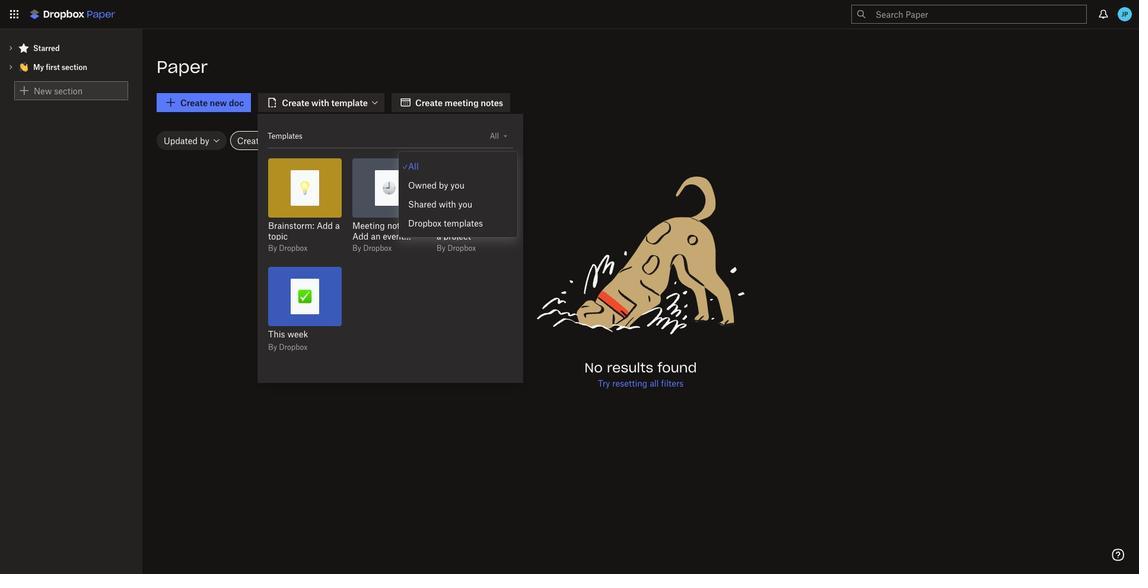 Task type: describe. For each thing, give the bounding box(es) containing it.
section
[[62, 62, 87, 72]]

event
[[383, 231, 404, 242]]

create new doc button
[[157, 93, 251, 112]]

templates
[[268, 131, 303, 141]]

create with template
[[282, 97, 368, 108]]

meeting
[[445, 97, 479, 108]]

all inside button
[[408, 161, 419, 172]]

dropbox inside brainstorm: add a topic by dropbox
[[279, 243, 308, 253]]

notes
[[481, 97, 503, 108]]

by down meeting on the top left of the page
[[353, 243, 361, 253]]

no results found try resetting all filters
[[585, 362, 697, 389]]

by dropbox
[[353, 243, 392, 253]]

create inside button
[[180, 97, 208, 108]]

me
[[283, 135, 295, 146]]

dropbox inside the dropbox templates button
[[408, 218, 442, 229]]

by for owned
[[439, 180, 448, 191]]

first
[[46, 62, 60, 72]]

shared with you button
[[399, 195, 518, 214]]

create new doc
[[180, 97, 244, 108]]

try
[[598, 378, 610, 389]]

caret image
[[504, 135, 507, 138]]

dropbox down an
[[363, 243, 392, 253]]

new
[[210, 97, 227, 108]]

brainstorm:
[[268, 220, 315, 231]]

create left meeting
[[415, 97, 443, 108]]

nine o'clock image
[[382, 181, 396, 195]]

brainstorm: add a topic by dropbox
[[268, 220, 340, 253]]

create doc button for this week
[[275, 287, 335, 307]]

plan:
[[466, 220, 486, 231]]

create doc for meeting notes: add an event name
[[367, 183, 412, 193]]

templates
[[444, 218, 483, 229]]

shared
[[408, 199, 437, 210]]

add for project plan: add a project by dropbox
[[488, 220, 504, 231]]

create doc button for brainstorm: add a topic
[[275, 178, 335, 198]]

all inside dropdown button
[[490, 131, 499, 141]]

filters
[[661, 378, 684, 389]]

try resetting all filters link
[[598, 378, 684, 389]]

light bulb image
[[298, 181, 312, 195]]

meeting notes: add an event name
[[353, 220, 411, 252]]

meeting
[[353, 220, 385, 231]]

create up meeting on the top left of the page
[[367, 183, 395, 193]]

all button
[[399, 157, 518, 176]]

created by me button
[[230, 131, 302, 150]]

project
[[444, 231, 471, 242]]

project
[[437, 220, 464, 231]]

create up brainstorm:
[[283, 183, 310, 193]]

an
[[371, 231, 381, 242]]

waving hand image
[[19, 62, 28, 72]]

this
[[268, 329, 285, 339]]

paper
[[157, 60, 208, 77]]

dropbox inside project plan: add a project by dropbox
[[448, 243, 476, 253]]



Task type: locate. For each thing, give the bounding box(es) containing it.
add inside brainstorm: add a topic by dropbox
[[317, 220, 333, 231]]

0 vertical spatial all
[[490, 131, 499, 141]]

with up dropbox templates on the left top of page
[[439, 199, 456, 210]]

dropbox down project
[[448, 243, 476, 253]]

1 vertical spatial by
[[439, 180, 448, 191]]

New section text field
[[34, 82, 128, 100]]

doc right check mark button image
[[312, 291, 327, 302]]

create with template button
[[258, 93, 385, 112]]

2 horizontal spatial add
[[488, 220, 504, 231]]

0 horizontal spatial with
[[311, 97, 329, 108]]

you
[[451, 180, 465, 191], [459, 199, 473, 210]]

by down "topic"
[[268, 243, 277, 253]]

create doc
[[283, 183, 327, 193], [367, 183, 412, 193], [283, 291, 327, 302]]

you up templates
[[459, 199, 473, 210]]

project plan: add a project by dropbox
[[437, 220, 504, 253]]

add for meeting notes: add an event name
[[353, 231, 369, 242]]

create meeting notes
[[415, 97, 503, 108]]

add inside project plan: add a project by dropbox
[[488, 220, 504, 231]]

doc for this week
[[312, 291, 327, 302]]

doc for meeting notes: add an event name
[[397, 183, 412, 193]]

doc for brainstorm: add a topic
[[312, 183, 327, 193]]

a left meeting on the top left of the page
[[335, 220, 340, 231]]

by inside project plan: add a project by dropbox
[[437, 243, 446, 253]]

with for shared
[[439, 199, 456, 210]]

results
[[607, 362, 654, 375]]

create doc up shared
[[367, 183, 412, 193]]

1 horizontal spatial by
[[439, 180, 448, 191]]

create meeting notes button
[[392, 93, 511, 112]]

by for created
[[271, 135, 280, 146]]

create doc button up week
[[275, 287, 335, 307]]

0 horizontal spatial add
[[317, 220, 333, 231]]

owned by you
[[408, 180, 465, 191]]

1 vertical spatial all
[[408, 161, 419, 172]]

by inside this week by dropbox
[[268, 342, 277, 352]]

all button
[[484, 124, 513, 148]]

all up owned
[[408, 161, 419, 172]]

notes:
[[387, 220, 411, 231]]

add right brainstorm:
[[317, 220, 333, 231]]

created
[[237, 135, 269, 146]]

owned by you button
[[399, 176, 518, 195]]

you for shared with you
[[459, 199, 473, 210]]

all
[[650, 378, 659, 389]]

check mark button image
[[298, 290, 312, 304]]

add left an
[[353, 231, 369, 242]]

create doc for this week
[[283, 291, 327, 302]]

by
[[268, 243, 277, 253], [353, 243, 361, 253], [437, 243, 446, 253], [268, 342, 277, 352]]

with inside create with template popup button
[[311, 97, 329, 108]]

create doc up brainstorm:
[[283, 183, 327, 193]]

you inside button
[[451, 180, 465, 191]]

found
[[658, 362, 697, 375]]

owned
[[408, 180, 437, 191]]

0 vertical spatial you
[[451, 180, 465, 191]]

my
[[33, 62, 44, 72]]

create doc button for meeting notes: add an event name
[[359, 178, 420, 198]]

you inside "button"
[[459, 199, 473, 210]]

1 horizontal spatial all
[[490, 131, 499, 141]]

dropbox templates
[[408, 218, 483, 229]]

with inside shared with you "button"
[[439, 199, 456, 210]]

dropbox
[[408, 218, 442, 229], [279, 243, 308, 253], [363, 243, 392, 253], [448, 243, 476, 253], [279, 342, 308, 352]]

with left template
[[311, 97, 329, 108]]

resetting
[[613, 378, 648, 389]]

a inside project plan: add a project by dropbox
[[437, 231, 441, 242]]

0 horizontal spatial a
[[335, 220, 340, 231]]

1 vertical spatial you
[[459, 199, 473, 210]]

a
[[335, 220, 340, 231], [437, 231, 441, 242]]

0 horizontal spatial by
[[271, 135, 280, 146]]

create
[[180, 97, 208, 108], [282, 97, 309, 108], [415, 97, 443, 108], [283, 183, 310, 193], [367, 183, 395, 193], [283, 291, 310, 302]]

overlay image
[[504, 135, 507, 138]]

doc inside button
[[229, 97, 244, 108]]

template
[[331, 97, 368, 108]]

a inside brainstorm: add a topic by dropbox
[[335, 220, 340, 231]]

dropbox inside this week by dropbox
[[279, 342, 308, 352]]

create doc button
[[275, 178, 335, 198], [359, 178, 420, 198], [275, 287, 335, 307]]

by
[[271, 135, 280, 146], [439, 180, 448, 191]]

doc right the new
[[229, 97, 244, 108]]

with for create
[[311, 97, 329, 108]]

add
[[317, 220, 333, 231], [488, 220, 504, 231], [353, 231, 369, 242]]

doc right the "light bulb" image
[[312, 183, 327, 193]]

topic
[[268, 231, 288, 242]]

doc right nine o'clock icon
[[397, 183, 412, 193]]

with
[[311, 97, 329, 108], [439, 199, 456, 210]]

1 horizontal spatial with
[[439, 199, 456, 210]]

all
[[490, 131, 499, 141], [408, 161, 419, 172]]

my first section
[[33, 62, 87, 72]]

create doc button up brainstorm:
[[275, 178, 335, 198]]

by up shared with you
[[439, 180, 448, 191]]

no
[[585, 362, 603, 375]]

add right plan: on the top of page
[[488, 220, 504, 231]]

1 vertical spatial with
[[439, 199, 456, 210]]

dropbox down shared
[[408, 218, 442, 229]]

create doc button up shared
[[359, 178, 420, 198]]

dropbox templates button
[[399, 214, 518, 233]]

create doc up week
[[283, 291, 327, 302]]

this week by dropbox
[[268, 329, 308, 352]]

shared with you
[[408, 199, 473, 210]]

you down all button
[[451, 180, 465, 191]]

create up week
[[283, 291, 310, 302]]

all left overlay icon
[[490, 131, 499, 141]]

0 horizontal spatial all
[[408, 161, 419, 172]]

add inside meeting notes: add an event name
[[353, 231, 369, 242]]

1 horizontal spatial a
[[437, 231, 441, 242]]

create left the new
[[180, 97, 208, 108]]

dropbox down "topic"
[[279, 243, 308, 253]]

by down the this
[[268, 342, 277, 352]]

doc
[[229, 97, 244, 108], [312, 183, 327, 193], [397, 183, 412, 193], [312, 291, 327, 302]]

week
[[288, 329, 308, 339]]

a down dropbox templates on the left top of page
[[437, 231, 441, 242]]

0 vertical spatial with
[[311, 97, 329, 108]]

create doc for brainstorm: add a topic
[[283, 183, 327, 193]]

menu
[[258, 115, 532, 383], [399, 157, 518, 233]]

by left me
[[271, 135, 280, 146]]

dropbox down week
[[279, 342, 308, 352]]

0 vertical spatial by
[[271, 135, 280, 146]]

by inside brainstorm: add a topic by dropbox
[[268, 243, 277, 253]]

created by me
[[237, 135, 295, 146]]

you for owned by you
[[451, 180, 465, 191]]

1 horizontal spatial add
[[353, 231, 369, 242]]

create up templates at the left of page
[[282, 97, 309, 108]]

name
[[353, 242, 375, 252]]

starred
[[33, 43, 60, 53]]

by down project
[[437, 243, 446, 253]]



Task type: vqa. For each thing, say whether or not it's contained in the screenshot.
Date
no



